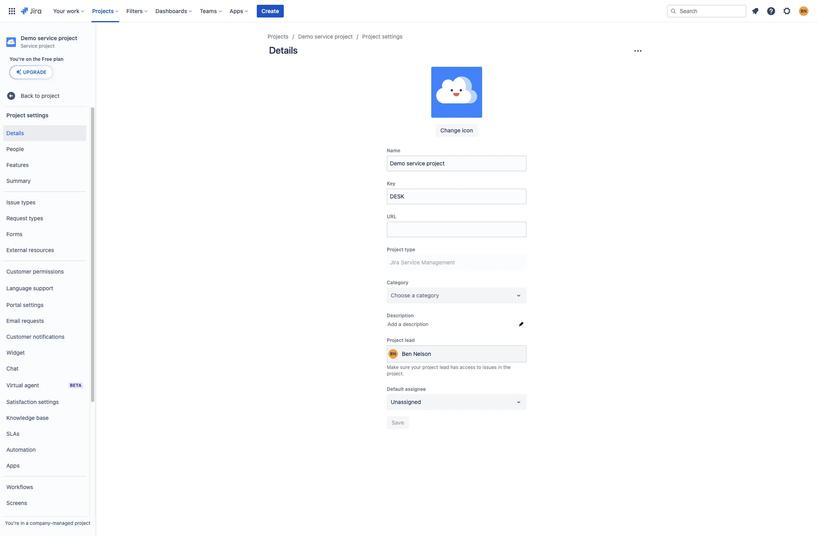 Task type: locate. For each thing, give the bounding box(es) containing it.
you're in a company-managed project
[[5, 520, 90, 526]]

workflows
[[6, 483, 33, 490]]

the right issues
[[504, 364, 511, 370]]

settings image
[[783, 6, 792, 16]]

issues
[[483, 364, 497, 370]]

1 horizontal spatial apps
[[230, 7, 243, 14]]

your
[[53, 7, 65, 14]]

portal settings link
[[3, 297, 86, 313]]

issue types link
[[3, 195, 86, 210]]

in inside make sure your project lead has access to issues in the project.
[[498, 364, 502, 370]]

satisfaction settings
[[6, 398, 59, 405]]

projects inside projects popup button
[[92, 7, 114, 14]]

has
[[451, 364, 459, 370]]

URL field
[[388, 222, 526, 237]]

details down projects link
[[269, 45, 298, 56]]

issue types
[[6, 199, 36, 205]]

0 vertical spatial in
[[498, 364, 502, 370]]

Add a description text field
[[387, 320, 516, 328]]

settings
[[382, 33, 403, 40], [27, 112, 48, 118], [23, 301, 44, 308], [38, 398, 59, 405]]

1 vertical spatial you're
[[5, 520, 19, 526]]

jira image
[[21, 6, 41, 16], [21, 6, 41, 16]]

1 vertical spatial in
[[21, 520, 25, 526]]

1 horizontal spatial service
[[315, 33, 333, 40]]

you're for you're on the free plan
[[10, 56, 25, 62]]

satisfaction settings link
[[3, 394, 86, 410]]

project.
[[387, 370, 404, 376]]

apps for apps dropdown button
[[230, 7, 243, 14]]

service
[[21, 43, 37, 49]]

the right on
[[33, 56, 41, 62]]

chat
[[6, 365, 18, 372]]

you're left on
[[10, 56, 25, 62]]

1 horizontal spatial to
[[477, 364, 481, 370]]

1 horizontal spatial demo
[[298, 33, 313, 40]]

customer permissions
[[6, 268, 64, 275]]

request types
[[6, 215, 43, 221]]

0 horizontal spatial project settings
[[6, 112, 48, 118]]

1 horizontal spatial details
[[269, 45, 298, 56]]

virtual
[[6, 382, 23, 388]]

Default assignee text field
[[391, 398, 392, 406]]

requests
[[22, 317, 44, 324]]

group
[[3, 123, 86, 191], [3, 191, 86, 261], [3, 261, 86, 476], [3, 476, 86, 529]]

group containing customer permissions
[[3, 261, 86, 476]]

project settings link
[[362, 32, 403, 41]]

your work
[[53, 7, 79, 14]]

customer up language
[[6, 268, 31, 275]]

demo right projects link
[[298, 33, 313, 40]]

in left company-
[[21, 520, 25, 526]]

banner
[[0, 0, 818, 22]]

service down primary element
[[315, 33, 333, 40]]

0 horizontal spatial lead
[[405, 337, 415, 343]]

lead
[[405, 337, 415, 343], [440, 364, 449, 370]]

projects right work
[[92, 7, 114, 14]]

search image
[[670, 8, 677, 14]]

0 horizontal spatial apps
[[6, 462, 20, 469]]

project settings
[[362, 33, 403, 40], [6, 112, 48, 118]]

service up free
[[38, 35, 57, 41]]

0 horizontal spatial to
[[35, 92, 40, 99]]

company-
[[30, 520, 53, 526]]

1 horizontal spatial project settings
[[362, 33, 403, 40]]

open image
[[514, 397, 524, 407]]

project right back
[[41, 92, 60, 99]]

to inside make sure your project lead has access to issues in the project.
[[477, 364, 481, 370]]

apps inside apps dropdown button
[[230, 7, 243, 14]]

people link
[[3, 141, 86, 157]]

types right issue
[[21, 199, 36, 205]]

name
[[387, 148, 400, 153]]

upgrade
[[23, 69, 46, 75]]

url
[[387, 214, 397, 219]]

2 customer from the top
[[6, 333, 31, 340]]

demo
[[298, 33, 313, 40], [21, 35, 36, 41]]

you're on the free plan
[[10, 56, 63, 62]]

group containing workflows
[[3, 476, 86, 529]]

a
[[412, 292, 415, 299], [26, 520, 28, 526]]

customer for customer permissions
[[6, 268, 31, 275]]

ben nelson
[[402, 350, 431, 357]]

0 vertical spatial projects
[[92, 7, 114, 14]]

change icon
[[441, 127, 473, 134]]

customer for customer notifications
[[6, 333, 31, 340]]

apps down automation
[[6, 462, 20, 469]]

1 group from the top
[[3, 123, 86, 191]]

key
[[387, 181, 396, 186]]

service inside demo service project link
[[315, 33, 333, 40]]

you're down screens
[[5, 520, 19, 526]]

free
[[42, 56, 52, 62]]

4 group from the top
[[3, 476, 86, 529]]

details
[[269, 45, 298, 56], [6, 130, 24, 136]]

icon
[[462, 127, 473, 134]]

customer up widget
[[6, 333, 31, 340]]

project type
[[387, 247, 415, 252]]

0 vertical spatial you're
[[10, 56, 25, 62]]

apps right teams dropdown button
[[230, 7, 243, 14]]

teams button
[[198, 5, 225, 17]]

customer
[[6, 268, 31, 275], [6, 333, 31, 340]]

automation link
[[3, 442, 86, 458]]

project down primary element
[[335, 33, 353, 40]]

knowledge base
[[6, 414, 49, 421]]

1 horizontal spatial a
[[412, 292, 415, 299]]

project
[[362, 33, 381, 40], [6, 112, 25, 118], [387, 247, 404, 252], [387, 337, 404, 343]]

0 horizontal spatial in
[[21, 520, 25, 526]]

projects for projects link
[[268, 33, 289, 40]]

details up the people
[[6, 130, 24, 136]]

choose a category
[[391, 292, 439, 299]]

1 vertical spatial types
[[29, 215, 43, 221]]

lead inside make sure your project lead has access to issues in the project.
[[440, 364, 449, 370]]

0 horizontal spatial projects
[[92, 7, 114, 14]]

to left issues
[[477, 364, 481, 370]]

to right back
[[35, 92, 40, 99]]

customer inside customer notifications link
[[6, 333, 31, 340]]

apps link
[[3, 458, 86, 474]]

type
[[405, 247, 415, 252]]

customer inside customer permissions link
[[6, 268, 31, 275]]

0 horizontal spatial the
[[33, 56, 41, 62]]

types for request types
[[29, 215, 43, 221]]

1 vertical spatial apps
[[6, 462, 20, 469]]

project avatar image
[[431, 67, 482, 118]]

types down issue types link
[[29, 215, 43, 221]]

resources
[[29, 246, 54, 253]]

forms
[[6, 231, 22, 237]]

a right fields
[[26, 520, 28, 526]]

demo for demo service project service project
[[21, 35, 36, 41]]

sure
[[400, 364, 410, 370]]

language support
[[6, 285, 53, 291]]

project lead
[[387, 337, 415, 343]]

1 vertical spatial to
[[477, 364, 481, 370]]

1 horizontal spatial in
[[498, 364, 502, 370]]

0 horizontal spatial details
[[6, 130, 24, 136]]

lead left has
[[440, 364, 449, 370]]

sidebar navigation image
[[87, 32, 104, 48]]

1 vertical spatial the
[[504, 364, 511, 370]]

beta
[[70, 383, 82, 388]]

support
[[33, 285, 53, 291]]

external resources
[[6, 246, 54, 253]]

customer notifications
[[6, 333, 65, 340]]

0 vertical spatial apps
[[230, 7, 243, 14]]

apps
[[230, 7, 243, 14], [6, 462, 20, 469]]

0 vertical spatial types
[[21, 199, 36, 205]]

2 group from the top
[[3, 191, 86, 261]]

1 vertical spatial details
[[6, 130, 24, 136]]

demo up service
[[21, 35, 36, 41]]

0 horizontal spatial service
[[38, 35, 57, 41]]

in right issues
[[498, 364, 502, 370]]

0 vertical spatial customer
[[6, 268, 31, 275]]

0 horizontal spatial demo
[[21, 35, 36, 41]]

demo inside demo service project service project
[[21, 35, 36, 41]]

3 group from the top
[[3, 261, 86, 476]]

apps button
[[227, 5, 251, 17]]

upgrade button
[[10, 66, 52, 79]]

1 horizontal spatial projects
[[268, 33, 289, 40]]

permissions
[[33, 268, 64, 275]]

summary
[[6, 177, 31, 184]]

1 horizontal spatial the
[[504, 364, 511, 370]]

chat link
[[3, 361, 86, 377]]

a right "choose"
[[412, 292, 415, 299]]

project right your
[[423, 364, 438, 370]]

1 customer from the top
[[6, 268, 31, 275]]

1 vertical spatial projects
[[268, 33, 289, 40]]

your profile and settings image
[[799, 6, 809, 16]]

demo for demo service project
[[298, 33, 313, 40]]

email requests link
[[3, 313, 86, 329]]

1 vertical spatial lead
[[440, 364, 449, 370]]

service inside demo service project service project
[[38, 35, 57, 41]]

settings for project settings link
[[382, 33, 403, 40]]

1 vertical spatial a
[[26, 520, 28, 526]]

1 vertical spatial customer
[[6, 333, 31, 340]]

project
[[335, 33, 353, 40], [58, 35, 77, 41], [39, 43, 55, 49], [41, 92, 60, 99], [423, 364, 438, 370], [75, 520, 90, 526]]

appswitcher icon image
[[7, 6, 17, 16]]

projects down the create button at the left of page
[[268, 33, 289, 40]]

1 horizontal spatial lead
[[440, 364, 449, 370]]

lead up ben at the bottom of page
[[405, 337, 415, 343]]

the
[[33, 56, 41, 62], [504, 364, 511, 370]]

primary element
[[5, 0, 667, 22]]

Name field
[[388, 156, 526, 171]]

demo service project
[[298, 33, 353, 40]]



Task type: describe. For each thing, give the bounding box(es) containing it.
category
[[416, 292, 439, 299]]

customer notifications link
[[3, 329, 86, 345]]

unassigned
[[391, 398, 421, 405]]

1 vertical spatial project settings
[[6, 112, 48, 118]]

description
[[387, 313, 414, 318]]

project up plan
[[58, 35, 77, 41]]

portal settings
[[6, 301, 44, 308]]

change icon button
[[436, 124, 478, 137]]

plan
[[53, 56, 63, 62]]

ben
[[402, 350, 412, 357]]

email requests
[[6, 317, 44, 324]]

details link
[[3, 125, 86, 141]]

language
[[6, 285, 32, 291]]

work
[[67, 7, 79, 14]]

nelson
[[413, 350, 431, 357]]

group containing details
[[3, 123, 86, 191]]

service for demo service project service project
[[38, 35, 57, 41]]

fields
[[6, 515, 21, 522]]

create
[[262, 7, 279, 14]]

Key field
[[388, 189, 526, 204]]

email
[[6, 317, 20, 324]]

settings for the portal settings link
[[23, 301, 44, 308]]

filters
[[127, 7, 143, 14]]

dashboards
[[156, 7, 187, 14]]

widget link
[[3, 345, 86, 361]]

summary link
[[3, 173, 86, 189]]

knowledge base link
[[3, 410, 86, 426]]

satisfaction
[[6, 398, 37, 405]]

external resources link
[[3, 242, 86, 258]]

change
[[441, 127, 461, 134]]

notifications
[[33, 333, 65, 340]]

request
[[6, 215, 27, 221]]

base
[[36, 414, 49, 421]]

create button
[[257, 5, 284, 17]]

widget
[[6, 349, 25, 356]]

issue
[[6, 199, 20, 205]]

portal
[[6, 301, 21, 308]]

ben nelson image
[[389, 349, 398, 359]]

Project type field
[[388, 255, 526, 270]]

back to project
[[21, 92, 60, 99]]

0 vertical spatial project settings
[[362, 33, 403, 40]]

assignee
[[405, 386, 426, 392]]

filters button
[[124, 5, 151, 17]]

Search field
[[667, 5, 747, 17]]

features
[[6, 161, 29, 168]]

dashboards button
[[153, 5, 195, 17]]

forms link
[[3, 226, 86, 242]]

0 vertical spatial lead
[[405, 337, 415, 343]]

back
[[21, 92, 33, 99]]

screens link
[[3, 495, 86, 511]]

demo service project link
[[298, 32, 353, 41]]

you're for you're in a company-managed project
[[5, 520, 19, 526]]

request types link
[[3, 210, 86, 226]]

agent
[[24, 382, 39, 388]]

people
[[6, 145, 24, 152]]

the inside make sure your project lead has access to issues in the project.
[[504, 364, 511, 370]]

settings for satisfaction settings link
[[38, 398, 59, 405]]

project right managed
[[75, 520, 90, 526]]

virtual agent
[[6, 382, 39, 388]]

choose
[[391, 292, 410, 299]]

more image
[[633, 46, 643, 56]]

0 vertical spatial to
[[35, 92, 40, 99]]

notifications image
[[751, 6, 760, 16]]

teams
[[200, 7, 217, 14]]

project inside make sure your project lead has access to issues in the project.
[[423, 364, 438, 370]]

0 vertical spatial the
[[33, 56, 41, 62]]

0 horizontal spatial a
[[26, 520, 28, 526]]

help image
[[767, 6, 776, 16]]

managed
[[53, 520, 73, 526]]

external
[[6, 246, 27, 253]]

edit image
[[518, 321, 525, 327]]

banner containing your work
[[0, 0, 818, 22]]

make
[[387, 364, 399, 370]]

screens
[[6, 499, 27, 506]]

projects button
[[90, 5, 122, 17]]

projects for projects popup button
[[92, 7, 114, 14]]

service for demo service project
[[315, 33, 333, 40]]

project up free
[[39, 43, 55, 49]]

category
[[387, 280, 409, 285]]

projects link
[[268, 32, 289, 41]]

open image
[[514, 291, 524, 300]]

default assignee
[[387, 386, 426, 392]]

features link
[[3, 157, 86, 173]]

apps for the apps link
[[6, 462, 20, 469]]

demo service project service project
[[21, 35, 77, 49]]

types for issue types
[[21, 199, 36, 205]]

group containing issue types
[[3, 191, 86, 261]]

0 vertical spatial details
[[269, 45, 298, 56]]

fields link
[[3, 511, 86, 527]]

Category text field
[[391, 291, 392, 299]]

on
[[26, 56, 32, 62]]

your work button
[[51, 5, 87, 17]]

0 vertical spatial a
[[412, 292, 415, 299]]

project inside demo service project link
[[335, 33, 353, 40]]

access
[[460, 364, 476, 370]]

project inside back to project link
[[41, 92, 60, 99]]

automation
[[6, 446, 36, 453]]



Task type: vqa. For each thing, say whether or not it's contained in the screenshot.
Upcoming Project 11/20/2023 link
no



